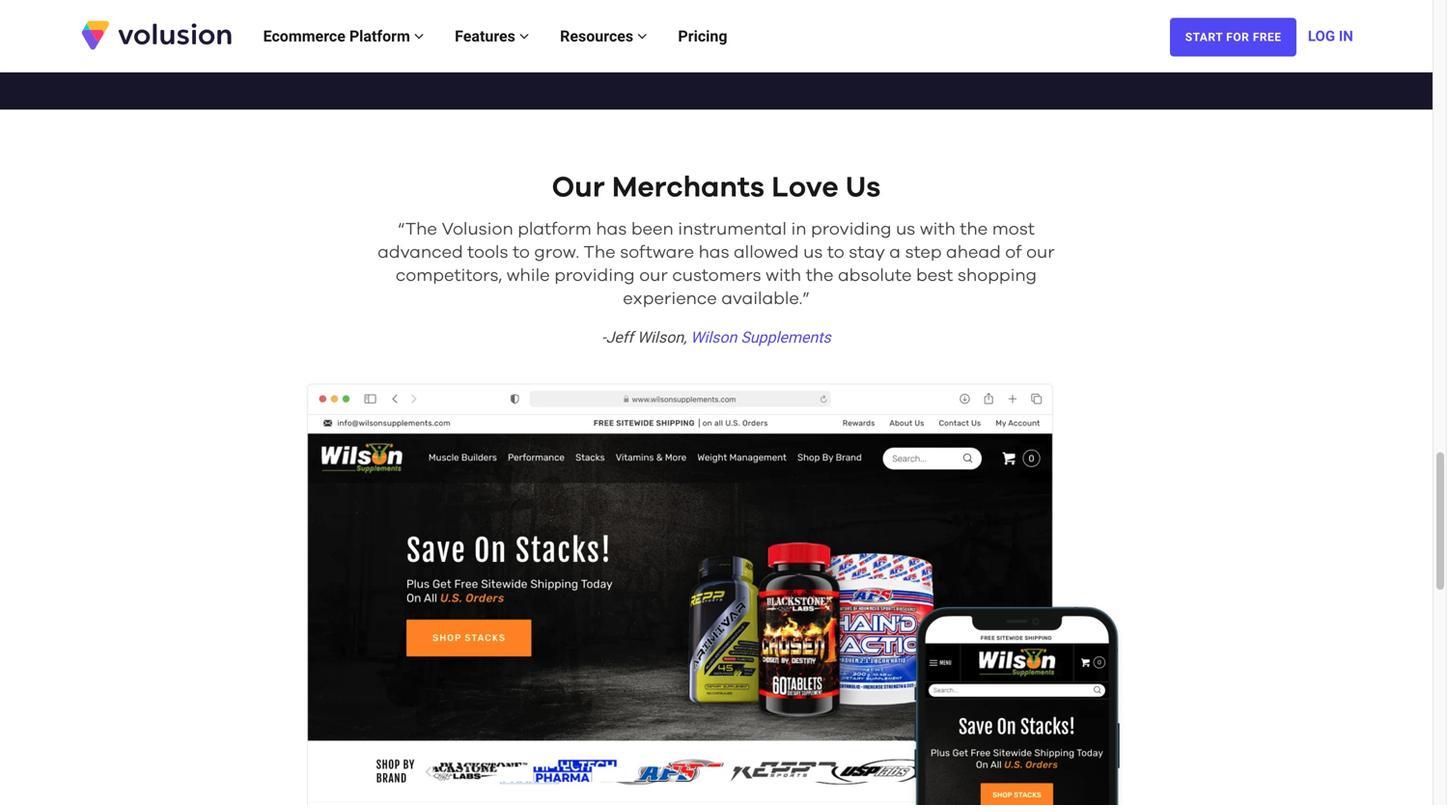 Task type: vqa. For each thing, say whether or not it's contained in the screenshot.
of
yes



Task type: describe. For each thing, give the bounding box(es) containing it.
shopping
[[958, 267, 1037, 284]]

available.
[[721, 290, 803, 307]]

log
[[1308, 28, 1335, 44]]

advanced
[[378, 244, 463, 261]]

1 horizontal spatial with
[[920, 220, 956, 238]]

free
[[1253, 30, 1282, 44]]

ahead
[[946, 244, 1001, 261]]

0 horizontal spatial the
[[405, 220, 437, 238]]

us
[[846, 173, 881, 202]]

1 to from the left
[[513, 244, 530, 261]]

our
[[552, 173, 605, 202]]

software
[[620, 244, 694, 261]]

merchants
[[612, 173, 765, 202]]

0 vertical spatial providing
[[811, 220, 892, 238]]

volusion
[[442, 220, 513, 238]]

features link
[[439, 7, 545, 65]]

platform
[[518, 220, 592, 238]]

stay
[[849, 244, 885, 261]]

-
[[602, 328, 606, 346]]

most
[[992, 220, 1035, 238]]

log in
[[1308, 28, 1353, 44]]

angle down image for ecommerce platform
[[414, 28, 424, 44]]

the volusion platform has been instrumental in providing us with the most advanced tools to grow. the software has allowed us to stay a step ahead of our competitors, while providing our customers with the absolute best shopping experience available.
[[378, 220, 1055, 307]]

experience
[[623, 290, 717, 307]]

wilson
[[691, 328, 737, 346]]

ecommerce
[[263, 27, 345, 45]]

resources link
[[545, 7, 663, 65]]

ecommerce platform
[[263, 27, 414, 45]]

step
[[905, 244, 942, 261]]

grow.
[[534, 244, 579, 261]]

angle down image
[[637, 28, 647, 44]]

resources
[[560, 27, 637, 45]]

absolute
[[838, 267, 912, 284]]

0 vertical spatial our
[[1026, 244, 1055, 261]]

0 vertical spatial us
[[896, 220, 916, 238]]

a
[[890, 244, 901, 261]]

pricing link
[[663, 7, 743, 65]]

instrumental
[[678, 220, 787, 238]]



Task type: locate. For each thing, give the bounding box(es) containing it.
to up while
[[513, 244, 530, 261]]

our right of
[[1026, 244, 1055, 261]]

the up ahead
[[960, 220, 988, 238]]

0 horizontal spatial the
[[806, 267, 834, 284]]

volusion logo image
[[79, 19, 234, 51]]

pricing
[[678, 27, 727, 45]]

the right grow.
[[584, 244, 616, 261]]

our merchants love us
[[552, 173, 881, 202]]

1 vertical spatial our
[[639, 267, 668, 284]]

1 horizontal spatial providing
[[811, 220, 892, 238]]

has up customers
[[699, 244, 729, 261]]

us up "a"
[[896, 220, 916, 238]]

1 vertical spatial the
[[584, 244, 616, 261]]

business check image
[[143, 0, 639, 71]]

0 horizontal spatial providing
[[554, 267, 635, 284]]

1 horizontal spatial the
[[960, 220, 988, 238]]

1 vertical spatial with
[[766, 267, 801, 284]]

wilson supplements image
[[307, 384, 1126, 805]]

0 horizontal spatial our
[[639, 267, 668, 284]]

providing down grow.
[[554, 267, 635, 284]]

the
[[960, 220, 988, 238], [806, 267, 834, 284]]

while
[[507, 267, 550, 284]]

the up advanced on the top left of the page
[[405, 220, 437, 238]]

1 vertical spatial providing
[[554, 267, 635, 284]]

us down in
[[803, 244, 823, 261]]

competitors,
[[396, 267, 502, 284]]

0 horizontal spatial with
[[766, 267, 801, 284]]

start for free
[[1185, 30, 1282, 44]]

0 horizontal spatial to
[[513, 244, 530, 261]]

providing up stay
[[811, 220, 892, 238]]

the down in
[[806, 267, 834, 284]]

start
[[1185, 30, 1223, 44]]

start for free link
[[1170, 18, 1297, 57]]

0 horizontal spatial angle down image
[[414, 28, 424, 44]]

allowed
[[734, 244, 799, 261]]

in
[[791, 220, 807, 238]]

for
[[1226, 30, 1250, 44]]

the
[[405, 220, 437, 238], [584, 244, 616, 261]]

1 vertical spatial has
[[699, 244, 729, 261]]

0 vertical spatial the
[[405, 220, 437, 238]]

angle down image inside features link
[[519, 28, 529, 44]]

0 horizontal spatial has
[[596, 220, 627, 238]]

1 vertical spatial the
[[806, 267, 834, 284]]

wilson supplements link
[[691, 328, 831, 346]]

has
[[596, 220, 627, 238], [699, 244, 729, 261]]

angle down image inside ecommerce platform link
[[414, 28, 424, 44]]

with
[[920, 220, 956, 238], [766, 267, 801, 284]]

-jeff wilson, wilson supplements
[[602, 328, 831, 346]]

providing
[[811, 220, 892, 238], [554, 267, 635, 284]]

us
[[896, 220, 916, 238], [803, 244, 823, 261]]

angle down image for features
[[519, 28, 529, 44]]

jeff
[[606, 328, 633, 346]]

in
[[1339, 28, 1353, 44]]

log in link
[[1308, 7, 1353, 65]]

our down software
[[639, 267, 668, 284]]

1 horizontal spatial to
[[827, 244, 844, 261]]

1 angle down image from the left
[[414, 28, 424, 44]]

of
[[1005, 244, 1022, 261]]

1 horizontal spatial has
[[699, 244, 729, 261]]

1 horizontal spatial the
[[584, 244, 616, 261]]

platform
[[349, 27, 410, 45]]

1 horizontal spatial our
[[1026, 244, 1055, 261]]

with down allowed
[[766, 267, 801, 284]]

2 to from the left
[[827, 244, 844, 261]]

our
[[1026, 244, 1055, 261], [639, 267, 668, 284]]

been
[[631, 220, 674, 238]]

love
[[772, 173, 839, 202]]

1 vertical spatial us
[[803, 244, 823, 261]]

ecommerce platform link
[[248, 7, 439, 65]]

0 vertical spatial with
[[920, 220, 956, 238]]

to
[[513, 244, 530, 261], [827, 244, 844, 261]]

1 horizontal spatial angle down image
[[519, 28, 529, 44]]

supplements
[[741, 328, 831, 346]]

has left 'been'
[[596, 220, 627, 238]]

tools
[[467, 244, 508, 261]]

angle down image left the resources
[[519, 28, 529, 44]]

features
[[455, 27, 519, 45]]

0 horizontal spatial us
[[803, 244, 823, 261]]

angle down image right platform
[[414, 28, 424, 44]]

0 vertical spatial the
[[960, 220, 988, 238]]

customers
[[672, 267, 761, 284]]

best
[[916, 267, 953, 284]]

2 angle down image from the left
[[519, 28, 529, 44]]

0 vertical spatial has
[[596, 220, 627, 238]]

1 horizontal spatial us
[[896, 220, 916, 238]]

wilson,
[[637, 328, 687, 346]]

to left stay
[[827, 244, 844, 261]]

angle down image
[[414, 28, 424, 44], [519, 28, 529, 44]]

with up step
[[920, 220, 956, 238]]



